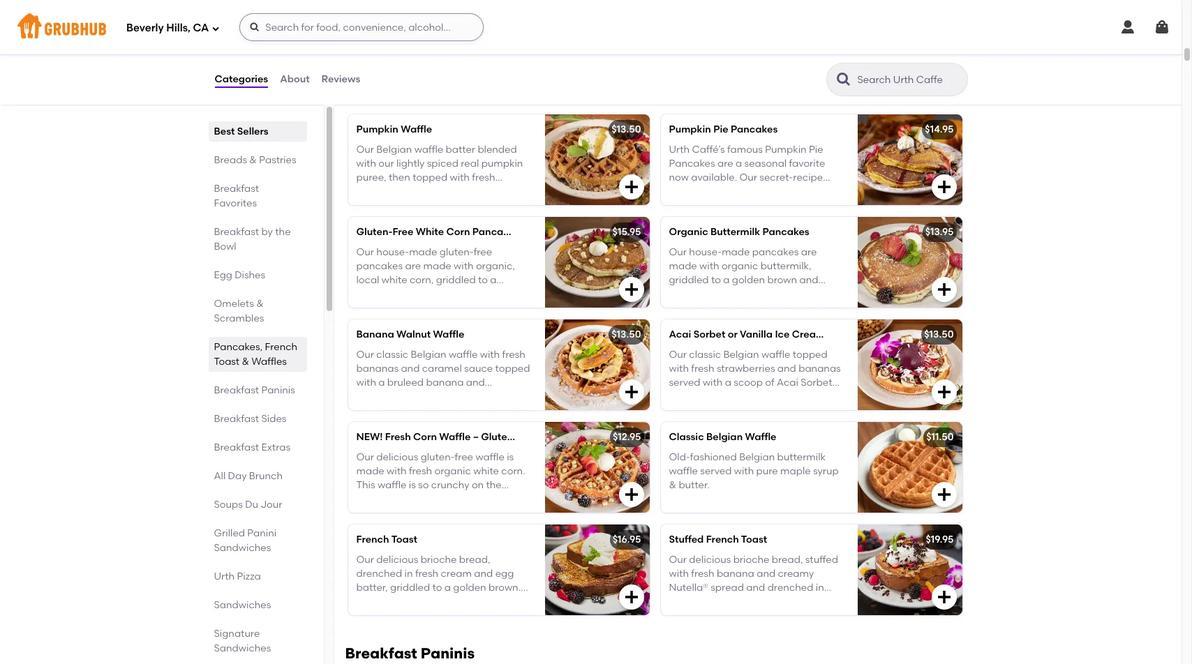 Task type: locate. For each thing, give the bounding box(es) containing it.
1 horizontal spatial golden
[[732, 275, 765, 286]]

topped inside our classic belgian waffle with fresh bananas and caramel sauce topped with a bruleed banana and garnished with chopped roasted walnuts.
[[495, 363, 530, 375]]

griddled down house-
[[669, 275, 709, 286]]

new! inside 'button'
[[356, 21, 383, 33]]

pure up or
[[726, 303, 748, 315]]

0 vertical spatial waffle
[[449, 349, 478, 361]]

favorites
[[214, 198, 257, 209]]

1 vertical spatial sandwiches
[[214, 600, 271, 612]]

0 horizontal spatial honey
[[356, 611, 385, 623]]

pure down whipped
[[440, 611, 462, 623]]

& up scrambles
[[256, 298, 264, 310]]

1 vertical spatial acacia
[[493, 597, 527, 608]]

syrup. down brown
[[783, 303, 811, 315]]

breakfast paninis
[[214, 385, 295, 397], [345, 645, 475, 663]]

1 vertical spatial free
[[517, 432, 538, 444]]

$13.50 for pumpkin
[[612, 124, 641, 136]]

fresh right in
[[415, 568, 439, 580]]

1 pumpkin from the left
[[356, 124, 399, 136]]

syrup.
[[783, 303, 811, 315], [497, 611, 525, 623]]

pure inside our house-made pancakes are made with organic buttermilk, griddled to a golden brown and topped with acacia honey butter. served with pure maple syrup.
[[726, 303, 748, 315]]

maple down buttermilk
[[781, 466, 811, 477]]

1 vertical spatial fresh
[[415, 568, 439, 580]]

0 horizontal spatial topped
[[495, 363, 530, 375]]

acacia down organic
[[729, 289, 762, 301]]

$13.50
[[612, 124, 641, 136], [612, 329, 641, 341], [925, 329, 954, 341]]

0 horizontal spatial breakfast paninis
[[214, 385, 295, 397]]

to inside our delicious brioche bread, drenched in fresh cream and egg batter, griddled to a golden brown. served with whipped cream, acacia honey butter and pure maple syrup.
[[433, 582, 442, 594]]

0 vertical spatial served
[[669, 303, 702, 315]]

categories button
[[214, 54, 269, 105]]

1 vertical spatial paninis
[[421, 645, 475, 663]]

urth
[[214, 571, 235, 583]]

free left white on the top left
[[393, 226, 414, 238]]

golden down organic
[[732, 275, 765, 286]]

made down house-
[[669, 260, 697, 272]]

butter. inside 'old-fashioned belgian buttermilk waffle served with pure maple syrup & butter.'
[[679, 480, 710, 492]]

a inside our classic belgian waffle with fresh bananas and caramel sauce topped with a bruleed banana and garnished with chopped roasted walnuts.
[[379, 377, 385, 389]]

0 vertical spatial acacia
[[729, 289, 762, 301]]

1 vertical spatial butter.
[[679, 480, 710, 492]]

our inside our delicious brioche bread, drenched in fresh cream and egg batter, griddled to a golden brown. served with whipped cream, acacia honey butter and pure maple syrup.
[[356, 554, 374, 566]]

ice inside 'button'
[[495, 21, 510, 33]]

our inside our classic belgian waffle with fresh bananas and caramel sauce topped with a bruleed banana and garnished with chopped roasted walnuts.
[[356, 349, 374, 361]]

1 vertical spatial topped
[[495, 363, 530, 375]]

svg image for pumpkin pie pancakes image at the top
[[936, 179, 953, 196]]

griddled inside our delicious brioche bread, drenched in fresh cream and egg batter, griddled to a golden brown. served with whipped cream, acacia honey butter and pure maple syrup.
[[390, 582, 430, 594]]

paninis up sides at the left of page
[[261, 385, 295, 397]]

served down batter,
[[356, 597, 389, 608]]

–
[[473, 432, 479, 444]]

1 vertical spatial breakfast paninis
[[345, 645, 475, 663]]

pumpkin waffle
[[356, 124, 432, 136]]

ice right the 'vanilla'
[[775, 329, 790, 341]]

0 vertical spatial paninis
[[261, 385, 295, 397]]

new! french toast king with ice cream image
[[545, 12, 650, 103]]

free right –
[[517, 432, 538, 444]]

brown
[[768, 275, 797, 286]]

maple inside 'old-fashioned belgian buttermilk waffle served with pure maple syrup & butter.'
[[781, 466, 811, 477]]

breakfast for breakfast extras tab
[[214, 442, 259, 454]]

1 horizontal spatial served
[[669, 303, 702, 315]]

and down bread,
[[474, 568, 493, 580]]

1 horizontal spatial fresh
[[502, 349, 526, 361]]

belgian for belgian
[[739, 451, 775, 463]]

french toast image
[[545, 525, 650, 616]]

0 vertical spatial golden
[[732, 275, 765, 286]]

with up butter
[[391, 597, 411, 608]]

delicious
[[377, 554, 418, 566]]

with inside 'old-fashioned belgian buttermilk waffle served with pure maple syrup & butter.'
[[734, 466, 754, 477]]

pie
[[714, 124, 729, 136]]

breakfast up bowl
[[214, 226, 259, 238]]

topped inside our house-made pancakes are made with organic buttermilk, griddled to a golden brown and topped with acacia honey butter. served with pure maple syrup.
[[669, 289, 704, 301]]

0 vertical spatial syrup.
[[783, 303, 811, 315]]

1 vertical spatial served
[[356, 597, 389, 608]]

reviews
[[322, 73, 360, 85]]

search icon image
[[835, 71, 852, 88]]

acacia down brown.
[[493, 597, 527, 608]]

pancakes right white on the top left
[[472, 226, 519, 238]]

toast down pancakes,
[[214, 356, 240, 368]]

$14.95
[[925, 124, 954, 136]]

free
[[393, 226, 414, 238], [517, 432, 538, 444]]

1 sandwiches from the top
[[214, 542, 271, 554]]

pumpkin pie pancakes
[[669, 124, 778, 136]]

0 horizontal spatial syrup.
[[497, 611, 525, 623]]

pumpkin left pie
[[669, 124, 711, 136]]

0 horizontal spatial pure
[[440, 611, 462, 623]]

& down old-
[[669, 480, 677, 492]]

& down pancakes,
[[242, 356, 249, 368]]

bowl
[[214, 241, 236, 253]]

svg image
[[1120, 19, 1137, 36], [936, 282, 953, 298], [623, 384, 640, 401], [623, 589, 640, 606], [936, 589, 953, 606]]

golden
[[732, 275, 765, 286], [453, 582, 486, 594]]

breakfast inside breakfast by the bowl
[[214, 226, 259, 238]]

0 vertical spatial topped
[[669, 289, 704, 301]]

the
[[275, 226, 291, 238]]

1 vertical spatial griddled
[[390, 582, 430, 594]]

1 horizontal spatial ice
[[775, 329, 790, 341]]

banana
[[356, 329, 394, 341]]

1 vertical spatial syrup.
[[497, 611, 525, 623]]

with up sorbet
[[704, 303, 724, 315]]

waffle up sauce
[[449, 349, 478, 361]]

ice
[[495, 21, 510, 33], [775, 329, 790, 341]]

a down organic
[[723, 275, 730, 286]]

with right served
[[734, 466, 754, 477]]

our up bananas
[[356, 349, 374, 361]]

maple down "cream,"
[[465, 611, 495, 623]]

honey
[[765, 289, 794, 301], [356, 611, 385, 623]]

new! fresh corn waffle – gluten-free image
[[545, 423, 650, 513]]

corn right white on the top left
[[446, 226, 470, 238]]

toast up delicious
[[391, 534, 417, 546]]

our for our house-made pancakes are made with organic buttermilk, griddled to a golden brown and topped with acacia honey butter. served with pure maple syrup.
[[669, 246, 687, 258]]

syrup. down brown.
[[497, 611, 525, 623]]

sandwiches down signature
[[214, 643, 271, 655]]

pastries
[[259, 154, 296, 166]]

du
[[245, 499, 258, 511]]

categories
[[215, 73, 268, 85]]

2 sandwiches from the top
[[214, 600, 271, 612]]

grilled
[[214, 528, 245, 540]]

a inside our delicious brioche bread, drenched in fresh cream and egg batter, griddled to a golden brown. served with whipped cream, acacia honey butter and pure maple syrup.
[[445, 582, 451, 594]]

paninis
[[261, 385, 295, 397], [421, 645, 475, 663]]

hills,
[[166, 21, 191, 34]]

breads & pastries tab
[[214, 153, 301, 168]]

0 horizontal spatial griddled
[[390, 582, 430, 594]]

1 vertical spatial gluten-
[[481, 432, 517, 444]]

0 vertical spatial belgian
[[411, 349, 447, 361]]

0 vertical spatial fresh
[[502, 349, 526, 361]]

1 vertical spatial pure
[[756, 466, 778, 477]]

ice right king on the top of page
[[495, 21, 510, 33]]

bananas
[[356, 363, 399, 375]]

breakfast extras
[[214, 442, 290, 454]]

acacia
[[729, 289, 762, 301], [493, 597, 527, 608]]

2 vertical spatial maple
[[465, 611, 495, 623]]

french right stuffed in the right bottom of the page
[[706, 534, 739, 546]]

0 horizontal spatial paninis
[[261, 385, 295, 397]]

best sellers tab
[[214, 124, 301, 139]]

organic
[[669, 226, 708, 238]]

0 horizontal spatial fresh
[[415, 568, 439, 580]]

egg
[[214, 269, 232, 281]]

pancakes up 'pancakes'
[[763, 226, 810, 238]]

breakfast paninis inside tab
[[214, 385, 295, 397]]

butter. down served
[[679, 480, 710, 492]]

1 horizontal spatial honey
[[765, 289, 794, 301]]

2 horizontal spatial a
[[723, 275, 730, 286]]

with right king on the top of page
[[473, 21, 493, 33]]

1 horizontal spatial griddled
[[669, 275, 709, 286]]

1 horizontal spatial pumpkin
[[669, 124, 711, 136]]

0 horizontal spatial waffle
[[449, 349, 478, 361]]

to down house-
[[711, 275, 721, 286]]

sandwiches down grilled at bottom
[[214, 542, 271, 554]]

maple inside our delicious brioche bread, drenched in fresh cream and egg batter, griddled to a golden brown. served with whipped cream, acacia honey butter and pure maple syrup.
[[465, 611, 495, 623]]

pure inside 'old-fashioned belgian buttermilk waffle served with pure maple syrup & butter.'
[[756, 466, 778, 477]]

2 vertical spatial a
[[445, 582, 451, 594]]

0 horizontal spatial corn
[[413, 432, 437, 444]]

cream right the 'vanilla'
[[792, 329, 825, 341]]

$12.95
[[613, 432, 641, 444]]

1 horizontal spatial acacia
[[729, 289, 762, 301]]

a up the garnished in the left bottom of the page
[[379, 377, 385, 389]]

0 horizontal spatial golden
[[453, 582, 486, 594]]

svg image for $13.95
[[936, 282, 953, 298]]

0 vertical spatial made
[[722, 246, 750, 258]]

fresh up the roasted
[[502, 349, 526, 361]]

brioche
[[421, 554, 457, 566]]

breakfast sides
[[214, 413, 287, 425]]

0 vertical spatial pure
[[726, 303, 748, 315]]

pancakes right pie
[[731, 124, 778, 136]]

new!
[[356, 21, 383, 33], [356, 432, 383, 444]]

served
[[700, 466, 732, 477]]

1 vertical spatial ice
[[775, 329, 790, 341]]

griddled down in
[[390, 582, 430, 594]]

griddled
[[669, 275, 709, 286], [390, 582, 430, 594]]

gluten- right –
[[481, 432, 517, 444]]

topped up acai
[[669, 289, 704, 301]]

new! for new! fresh corn waffle – gluten-free
[[356, 432, 383, 444]]

pancakes for $13.50
[[731, 124, 778, 136]]

1 vertical spatial cream
[[792, 329, 825, 341]]

main navigation navigation
[[0, 0, 1182, 54]]

a down cream
[[445, 582, 451, 594]]

0 horizontal spatial cream
[[512, 21, 545, 33]]

breakfast up day
[[214, 442, 259, 454]]

0 vertical spatial cream
[[512, 21, 545, 33]]

svg image
[[1154, 19, 1171, 36], [249, 22, 261, 33], [212, 24, 220, 32], [936, 76, 953, 93], [623, 179, 640, 196], [936, 179, 953, 196], [623, 282, 640, 298], [936, 384, 953, 401], [623, 487, 640, 504], [936, 487, 953, 504]]

1 vertical spatial maple
[[781, 466, 811, 477]]

1 horizontal spatial pure
[[726, 303, 748, 315]]

pumpkin down reviews "button"
[[356, 124, 399, 136]]

0 vertical spatial butter.
[[796, 289, 827, 301]]

belgian down classic belgian waffle
[[739, 451, 775, 463]]

2 vertical spatial sandwiches
[[214, 643, 271, 655]]

1 vertical spatial waffle
[[669, 466, 698, 477]]

0 vertical spatial our
[[669, 246, 687, 258]]

1 horizontal spatial topped
[[669, 289, 704, 301]]

breakfast up breakfast extras
[[214, 413, 259, 425]]

0 horizontal spatial gluten-
[[356, 226, 393, 238]]

pancakes for $15.95
[[763, 226, 810, 238]]

breakfast
[[214, 183, 259, 195], [214, 226, 259, 238], [214, 385, 259, 397], [214, 413, 259, 425], [214, 442, 259, 454], [345, 645, 417, 663]]

0 vertical spatial sandwiches
[[214, 542, 271, 554]]

1 vertical spatial our
[[356, 349, 374, 361]]

belgian up caramel
[[411, 349, 447, 361]]

breakfast sides tab
[[214, 412, 301, 427]]

breakfast up favorites
[[214, 183, 259, 195]]

by
[[261, 226, 273, 238]]

0 vertical spatial to
[[711, 275, 721, 286]]

butter.
[[796, 289, 827, 301], [679, 480, 710, 492]]

1 horizontal spatial gluten-
[[481, 432, 517, 444]]

french for new!
[[385, 21, 418, 33]]

to
[[711, 275, 721, 286], [433, 582, 442, 594]]

maple up acai sorbet or vanilla ice cream waffle
[[750, 303, 781, 315]]

1 vertical spatial corn
[[413, 432, 437, 444]]

cream
[[512, 21, 545, 33], [792, 329, 825, 341]]

1 vertical spatial a
[[379, 377, 385, 389]]

svg image for $19.95
[[936, 589, 953, 606]]

walnut
[[397, 329, 431, 341]]

0 horizontal spatial a
[[379, 377, 385, 389]]

omelets
[[214, 298, 254, 310]]

0 horizontal spatial made
[[669, 260, 697, 272]]

honey inside our house-made pancakes are made with organic buttermilk, griddled to a golden brown and topped with acacia honey butter. served with pure maple syrup.
[[765, 289, 794, 301]]

pure inside our delicious brioche bread, drenched in fresh cream and egg batter, griddled to a golden brown. served with whipped cream, acacia honey butter and pure maple syrup.
[[440, 611, 462, 623]]

made up organic
[[722, 246, 750, 258]]

and up bruleed on the bottom left of the page
[[401, 363, 420, 375]]

$15.95
[[613, 226, 641, 238]]

served up acai
[[669, 303, 702, 315]]

1 new! from the top
[[356, 21, 383, 33]]

1 horizontal spatial syrup.
[[783, 303, 811, 315]]

1 horizontal spatial a
[[445, 582, 451, 594]]

french up waffles
[[265, 341, 297, 353]]

2 vertical spatial our
[[356, 554, 374, 566]]

and right brown
[[800, 275, 819, 286]]

1 vertical spatial honey
[[356, 611, 385, 623]]

0 vertical spatial new!
[[356, 21, 383, 33]]

french left king on the top of page
[[385, 21, 418, 33]]

0 vertical spatial griddled
[[669, 275, 709, 286]]

breakfast for breakfast paninis tab
[[214, 385, 259, 397]]

breakfast paninis down butter
[[345, 645, 475, 663]]

urth pizza tab
[[214, 570, 301, 584]]

golden up "cream,"
[[453, 582, 486, 594]]

maple
[[750, 303, 781, 315], [781, 466, 811, 477], [465, 611, 495, 623]]

pure
[[726, 303, 748, 315], [756, 466, 778, 477], [440, 611, 462, 623]]

honey down brown
[[765, 289, 794, 301]]

gluten-free white corn pancakes
[[356, 226, 519, 238]]

breakfast favorites tab
[[214, 182, 301, 211]]

french
[[385, 21, 418, 33], [265, 341, 297, 353], [356, 534, 389, 546], [706, 534, 739, 546]]

0 vertical spatial maple
[[750, 303, 781, 315]]

corn right fresh
[[413, 432, 437, 444]]

waffle
[[401, 124, 432, 136], [433, 329, 465, 341], [828, 329, 859, 341], [439, 432, 471, 444], [745, 432, 777, 444]]

best sellers
[[214, 126, 269, 138]]

sandwiches tab
[[214, 598, 301, 613]]

1 vertical spatial to
[[433, 582, 442, 594]]

toast right stuffed in the right bottom of the page
[[741, 534, 767, 546]]

0 vertical spatial gluten-
[[356, 226, 393, 238]]

our down organic
[[669, 246, 687, 258]]

to up whipped
[[433, 582, 442, 594]]

1 vertical spatial golden
[[453, 582, 486, 594]]

breakfast up breakfast sides
[[214, 385, 259, 397]]

our
[[669, 246, 687, 258], [356, 349, 374, 361], [356, 554, 374, 566]]

sandwiches inside grilled panini sandwiches
[[214, 542, 271, 554]]

breakfast down butter
[[345, 645, 417, 663]]

0 horizontal spatial ice
[[495, 21, 510, 33]]

0 vertical spatial ice
[[495, 21, 510, 33]]

organic
[[722, 260, 758, 272]]

2 horizontal spatial pure
[[756, 466, 778, 477]]

golden inside our house-made pancakes are made with organic buttermilk, griddled to a golden brown and topped with acacia honey butter. served with pure maple syrup.
[[732, 275, 765, 286]]

butter. down brown
[[796, 289, 827, 301]]

gluten- left white on the top left
[[356, 226, 393, 238]]

sorbet
[[694, 329, 726, 341]]

paninis down whipped
[[421, 645, 475, 663]]

our house-made pancakes are made with organic buttermilk, griddled to a golden brown and topped with acacia honey butter. served with pure maple syrup.
[[669, 246, 827, 315]]

french toast
[[356, 534, 417, 546]]

belgian for walnut
[[411, 349, 447, 361]]

0 horizontal spatial pumpkin
[[356, 124, 399, 136]]

fresh
[[385, 432, 411, 444]]

breakfast by the bowl tab
[[214, 225, 301, 254]]

&
[[249, 154, 257, 166], [256, 298, 264, 310], [242, 356, 249, 368], [669, 480, 677, 492]]

2 new! from the top
[[356, 432, 383, 444]]

& right the breads
[[249, 154, 257, 166]]

1 vertical spatial belgian
[[706, 432, 743, 444]]

belgian inside our classic belgian waffle with fresh bananas and caramel sauce topped with a bruleed banana and garnished with chopped roasted walnuts.
[[411, 349, 447, 361]]

pancakes, french toast & waffles
[[214, 341, 297, 368]]

belgian inside 'old-fashioned belgian buttermilk waffle served with pure maple syrup & butter.'
[[739, 451, 775, 463]]

pancakes,
[[214, 341, 263, 353]]

breakfast inside tab
[[214, 183, 259, 195]]

1 horizontal spatial to
[[711, 275, 721, 286]]

fresh inside our delicious brioche bread, drenched in fresh cream and egg batter, griddled to a golden brown. served with whipped cream, acacia honey butter and pure maple syrup.
[[415, 568, 439, 580]]

0 vertical spatial breakfast paninis
[[214, 385, 295, 397]]

urth pizza
[[214, 571, 261, 583]]

0 vertical spatial free
[[393, 226, 414, 238]]

2 vertical spatial belgian
[[739, 451, 775, 463]]

topped right sauce
[[495, 363, 530, 375]]

1 horizontal spatial breakfast paninis
[[345, 645, 475, 663]]

with inside our delicious brioche bread, drenched in fresh cream and egg batter, griddled to a golden brown. served with whipped cream, acacia honey butter and pure maple syrup.
[[391, 597, 411, 608]]

0 horizontal spatial butter.
[[679, 480, 710, 492]]

our inside our house-made pancakes are made with organic buttermilk, griddled to a golden brown and topped with acacia honey butter. served with pure maple syrup.
[[669, 246, 687, 258]]

1 horizontal spatial made
[[722, 246, 750, 258]]

pure down buttermilk
[[756, 466, 778, 477]]

cream right king on the top of page
[[512, 21, 545, 33]]

vanilla
[[740, 329, 773, 341]]

1 horizontal spatial waffle
[[669, 466, 698, 477]]

waffle down old-
[[669, 466, 698, 477]]

belgian up 'fashioned'
[[706, 432, 743, 444]]

breakfast paninis up breakfast sides tab
[[214, 385, 295, 397]]

signature sandwiches tab
[[214, 627, 301, 656]]

1 horizontal spatial butter.
[[796, 289, 827, 301]]

sandwiches down urth pizza
[[214, 600, 271, 612]]

svg image for new! french toast king with acai sorbet image
[[936, 76, 953, 93]]

toast left king on the top of page
[[420, 21, 446, 33]]

0 horizontal spatial served
[[356, 597, 389, 608]]

with down house-
[[700, 260, 719, 272]]

toast
[[420, 21, 446, 33], [214, 356, 240, 368], [391, 534, 417, 546], [741, 534, 767, 546]]

1 vertical spatial new!
[[356, 432, 383, 444]]

beverly hills, ca
[[126, 21, 209, 34]]

0 horizontal spatial to
[[433, 582, 442, 594]]

fashioned
[[690, 451, 737, 463]]

new! up reviews
[[356, 21, 383, 33]]

honey down batter,
[[356, 611, 385, 623]]

2 pumpkin from the left
[[669, 124, 711, 136]]

toast inside "pancakes, french toast & waffles"
[[214, 356, 240, 368]]

french inside "pancakes, french toast & waffles"
[[265, 341, 297, 353]]

new! down walnuts.
[[356, 432, 383, 444]]

toast inside 'button'
[[420, 21, 446, 33]]

omelets & scrambles
[[214, 298, 264, 325]]

golden inside our delicious brioche bread, drenched in fresh cream and egg batter, griddled to a golden brown. served with whipped cream, acacia honey butter and pure maple syrup.
[[453, 582, 486, 594]]

fresh
[[502, 349, 526, 361], [415, 568, 439, 580]]

our up 'drenched'
[[356, 554, 374, 566]]

0 vertical spatial a
[[723, 275, 730, 286]]

svg image for pumpkin waffle image
[[623, 179, 640, 196]]

3 sandwiches from the top
[[214, 643, 271, 655]]

french inside 'button'
[[385, 21, 418, 33]]

breads & pastries
[[214, 154, 296, 166]]



Task type: describe. For each thing, give the bounding box(es) containing it.
to inside our house-made pancakes are made with organic buttermilk, griddled to a golden brown and topped with acacia honey butter. served with pure maple syrup.
[[711, 275, 721, 286]]

with up sauce
[[480, 349, 500, 361]]

chopped
[[429, 391, 472, 403]]

pumpkin for pumpkin pie pancakes
[[669, 124, 711, 136]]

grilled panini sandwiches
[[214, 528, 277, 554]]

acai
[[669, 329, 691, 341]]

dishes
[[235, 269, 265, 281]]

classic belgian waffle
[[669, 432, 777, 444]]

$16.95
[[613, 534, 641, 546]]

with down bruleed on the bottom left of the page
[[406, 391, 426, 403]]

scrambles
[[214, 313, 264, 325]]

our classic belgian waffle with fresh bananas and caramel sauce topped with a bruleed banana and garnished with chopped roasted walnuts.
[[356, 349, 530, 417]]

breakfast paninis tab
[[214, 383, 301, 398]]

syrup. inside our delicious brioche bread, drenched in fresh cream and egg batter, griddled to a golden brown. served with whipped cream, acacia honey butter and pure maple syrup.
[[497, 611, 525, 623]]

classic belgian waffle image
[[858, 423, 962, 513]]

toast for stuffed
[[741, 534, 767, 546]]

organic buttermilk pancakes image
[[858, 217, 962, 308]]

signature
[[214, 628, 260, 640]]

bruleed
[[387, 377, 424, 389]]

acai sorbet or vanilla ice cream waffle image
[[858, 320, 962, 411]]

butter. inside our house-made pancakes are made with organic buttermilk, griddled to a golden brown and topped with acacia honey butter. served with pure maple syrup.
[[796, 289, 827, 301]]

pumpkin pie pancakes image
[[858, 115, 962, 205]]

all day brunch tab
[[214, 469, 301, 484]]

our delicious brioche bread, drenched in fresh cream and egg batter, griddled to a golden brown. served with whipped cream, acacia honey butter and pure maple syrup.
[[356, 554, 527, 623]]

$13.50 for acai
[[612, 329, 641, 341]]

syrup
[[813, 466, 839, 477]]

egg dishes tab
[[214, 268, 301, 283]]

whipped
[[414, 597, 455, 608]]

soups du jour
[[214, 499, 282, 511]]

egg
[[495, 568, 514, 580]]

a inside our house-made pancakes are made with organic buttermilk, griddled to a golden brown and topped with acacia honey butter. served with pure maple syrup.
[[723, 275, 730, 286]]

buttermilk,
[[761, 260, 812, 272]]

paninis inside tab
[[261, 385, 295, 397]]

stuffed french toast
[[669, 534, 767, 546]]

svg image inside main navigation navigation
[[1120, 19, 1137, 36]]

batter,
[[356, 582, 388, 594]]

and down whipped
[[419, 611, 438, 623]]

best
[[214, 126, 235, 138]]

garnished
[[356, 391, 404, 403]]

white
[[416, 226, 444, 238]]

pancakes, french toast & waffles tab
[[214, 340, 301, 369]]

Search Urth Caffe search field
[[856, 73, 963, 87]]

1 horizontal spatial paninis
[[421, 645, 475, 663]]

french for pancakes,
[[265, 341, 297, 353]]

fresh inside our classic belgian waffle with fresh bananas and caramel sauce topped with a bruleed banana and garnished with chopped roasted walnuts.
[[502, 349, 526, 361]]

extras
[[261, 442, 290, 454]]

with down bananas
[[356, 377, 376, 389]]

brunch
[[249, 471, 283, 482]]

$13.95
[[925, 226, 954, 238]]

omelets & scrambles tab
[[214, 297, 301, 326]]

waffle inside 'old-fashioned belgian buttermilk waffle served with pure maple syrup & butter.'
[[669, 466, 698, 477]]

with inside 'button'
[[473, 21, 493, 33]]

new! french toast king with ice cream button
[[348, 12, 650, 103]]

classic
[[377, 349, 409, 361]]

panini
[[247, 528, 277, 540]]

in
[[405, 568, 413, 580]]

soups du jour tab
[[214, 498, 301, 512]]

are
[[801, 246, 817, 258]]

$19.95
[[926, 534, 954, 546]]

buttermilk
[[711, 226, 760, 238]]

day
[[228, 471, 247, 482]]

reviews button
[[321, 54, 361, 105]]

or
[[728, 329, 738, 341]]

& inside "pancakes, french toast & waffles"
[[242, 356, 249, 368]]

svg image for the gluten-free white corn pancakes image
[[623, 282, 640, 298]]

new! french toast king with acai sorbet image
[[858, 12, 962, 103]]

1 horizontal spatial corn
[[446, 226, 470, 238]]

cream inside 'button'
[[512, 21, 545, 33]]

grilled panini sandwiches tab
[[214, 526, 301, 556]]

about button
[[279, 54, 310, 105]]

& inside 'old-fashioned belgian buttermilk waffle served with pure maple syrup & butter.'
[[669, 480, 677, 492]]

drenched
[[356, 568, 402, 580]]

french up delicious
[[356, 534, 389, 546]]

svg image for classic belgian waffle image
[[936, 487, 953, 504]]

breakfast extras tab
[[214, 441, 301, 455]]

new! for new! french toast king with ice cream
[[356, 21, 383, 33]]

served inside our house-made pancakes are made with organic buttermilk, griddled to a golden brown and topped with acacia honey butter. served with pure maple syrup.
[[669, 303, 702, 315]]

pumpkin for pumpkin waffle
[[356, 124, 399, 136]]

caramel
[[422, 363, 462, 375]]

gluten-free white corn pancakes image
[[545, 217, 650, 308]]

cream
[[441, 568, 472, 580]]

breads
[[214, 154, 247, 166]]

and inside our house-made pancakes are made with organic buttermilk, griddled to a golden brown and topped with acacia honey butter. served with pure maple syrup.
[[800, 275, 819, 286]]

with down organic
[[706, 289, 726, 301]]

sauce
[[464, 363, 493, 375]]

toast for new!
[[420, 21, 446, 33]]

banana walnut waffle
[[356, 329, 465, 341]]

old-fashioned belgian buttermilk waffle served with pure maple syrup & butter.
[[669, 451, 839, 492]]

pumpkin waffle image
[[545, 115, 650, 205]]

$11.50
[[927, 432, 954, 444]]

svg image for the acai sorbet or vanilla ice cream waffle image
[[936, 384, 953, 401]]

bread,
[[459, 554, 490, 566]]

griddled inside our house-made pancakes are made with organic buttermilk, griddled to a golden brown and topped with acacia honey butter. served with pure maple syrup.
[[669, 275, 709, 286]]

breakfast for breakfast favorites tab
[[214, 183, 259, 195]]

french for stuffed
[[706, 534, 739, 546]]

svg image for $13.50
[[623, 384, 640, 401]]

sides
[[261, 413, 287, 425]]

all
[[214, 471, 226, 482]]

served inside our delicious brioche bread, drenched in fresh cream and egg batter, griddled to a golden brown. served with whipped cream, acacia honey butter and pure maple syrup.
[[356, 597, 389, 608]]

pancakes
[[752, 246, 799, 258]]

ca
[[193, 21, 209, 34]]

1 horizontal spatial free
[[517, 432, 538, 444]]

acacia inside our house-made pancakes are made with organic buttermilk, griddled to a golden brown and topped with acacia honey butter. served with pure maple syrup.
[[729, 289, 762, 301]]

house-
[[689, 246, 722, 258]]

new! fresh corn waffle – gluten-free
[[356, 432, 538, 444]]

Search for food, convenience, alcohol... search field
[[240, 13, 484, 41]]

brown.
[[489, 582, 521, 594]]

cream,
[[457, 597, 491, 608]]

our for our classic belgian waffle with fresh bananas and caramel sauce topped with a bruleed banana and garnished with chopped roasted walnuts.
[[356, 349, 374, 361]]

jour
[[261, 499, 282, 511]]

stuffed french toast image
[[858, 525, 962, 616]]

sellers
[[237, 126, 269, 138]]

waffles
[[252, 356, 287, 368]]

buttermilk
[[777, 451, 826, 463]]

syrup. inside our house-made pancakes are made with organic buttermilk, griddled to a golden brown and topped with acacia honey butter. served with pure maple syrup.
[[783, 303, 811, 315]]

new! french toast king with ice cream
[[356, 21, 545, 33]]

toast for pancakes,
[[214, 356, 240, 368]]

butter
[[388, 611, 417, 623]]

& inside omelets & scrambles
[[256, 298, 264, 310]]

breakfast by the bowl
[[214, 226, 291, 253]]

and down sauce
[[466, 377, 485, 389]]

walnuts.
[[356, 405, 396, 417]]

acacia inside our delicious brioche bread, drenched in fresh cream and egg batter, griddled to a golden brown. served with whipped cream, acacia honey butter and pure maple syrup.
[[493, 597, 527, 608]]

all day brunch
[[214, 471, 283, 482]]

maple inside our house-made pancakes are made with organic buttermilk, griddled to a golden brown and topped with acacia honey butter. served with pure maple syrup.
[[750, 303, 781, 315]]

honey inside our delicious brioche bread, drenched in fresh cream and egg batter, griddled to a golden brown. served with whipped cream, acacia honey butter and pure maple syrup.
[[356, 611, 385, 623]]

0 horizontal spatial free
[[393, 226, 414, 238]]

roasted
[[474, 391, 510, 403]]

banana walnut waffle image
[[545, 320, 650, 411]]

waffle inside our classic belgian waffle with fresh bananas and caramel sauce topped with a bruleed banana and garnished with chopped roasted walnuts.
[[449, 349, 478, 361]]

our for our delicious brioche bread, drenched in fresh cream and egg batter, griddled to a golden brown. served with whipped cream, acacia honey butter and pure maple syrup.
[[356, 554, 374, 566]]

breakfast for 'breakfast by the bowl' tab
[[214, 226, 259, 238]]

svg image for new! fresh corn waffle – gluten-free image
[[623, 487, 640, 504]]

signature sandwiches
[[214, 628, 271, 655]]

organic buttermilk pancakes
[[669, 226, 810, 238]]

1 horizontal spatial cream
[[792, 329, 825, 341]]

1 vertical spatial made
[[669, 260, 697, 272]]

svg image for $16.95
[[623, 589, 640, 606]]

about
[[280, 73, 310, 85]]

breakfast for breakfast sides tab
[[214, 413, 259, 425]]

egg dishes
[[214, 269, 265, 281]]

breakfast favorites
[[214, 183, 259, 209]]

pizza
[[237, 571, 261, 583]]

beverly
[[126, 21, 164, 34]]

classic
[[669, 432, 704, 444]]



Task type: vqa. For each thing, say whether or not it's contained in the screenshot.
classic belgian waffle
yes



